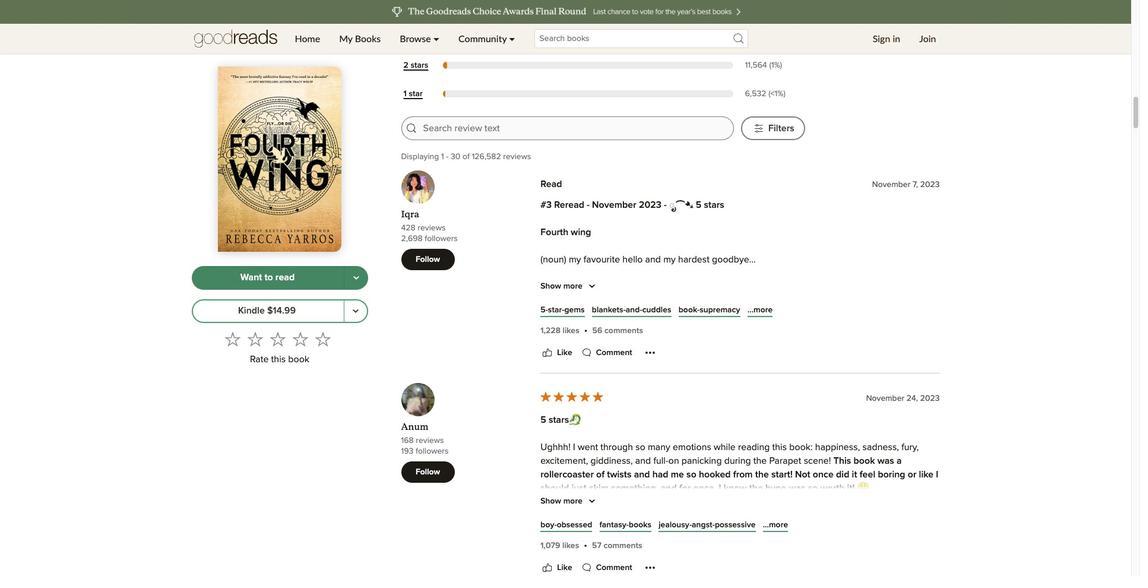 Task type: locate. For each thing, give the bounding box(es) containing it.
2023 right 7, at the right top of the page
[[921, 180, 940, 189]]

read
[[541, 180, 562, 189]]

profile image for anum. image
[[401, 383, 435, 417]]

follow for iqra
[[416, 256, 440, 264]]

number of ratings and percentage of total ratings element containing 40,263 (5%)
[[743, 31, 806, 43]]

to inside button
[[265, 273, 273, 282]]

the down from
[[750, 484, 763, 493]]

and down needs
[[650, 552, 666, 562]]

was down not
[[789, 484, 806, 493]]

run
[[639, 337, 652, 347]]

to inside * . . . mrs yarros, hmu if u run out of creative ways to carry out dainty boys death trope, i've got some amazing ideas. i'll do u and everyone proud <333
[[740, 337, 749, 347]]

2 horizontal spatial book
[[854, 456, 876, 466]]

...more button for anum
[[763, 519, 789, 531]]

twists down the '#𝟭 𝗥𝗲𝗮𝗱 - 𝗠𝗮𝘆 𝟮𝟬𝟮𝟯 - ೃ⁀➷ 𝟱 𝘀𝘁𝗮𝗿𝘀'
[[607, 470, 632, 480]]

comments inside button
[[604, 542, 643, 550]]

book inside this book is the perfect blend of fantasy-romance because it had the spiciest romance scenes with lots of sexual tension and enough twists that will keep you awake the whole night.
[[561, 538, 582, 548]]

follow button down 193
[[401, 462, 455, 483]]

-
[[446, 153, 449, 161], [587, 200, 590, 210], [664, 200, 667, 210], [577, 460, 580, 470], [625, 460, 627, 470]]

to left read
[[265, 273, 273, 282]]

4 stars button
[[401, 0, 806, 22]]

while
[[714, 443, 736, 452]]

many
[[648, 443, 671, 452]]

1 vertical spatial so
[[687, 470, 697, 480]]

as up all at the right
[[800, 487, 811, 497]]

had
[[653, 470, 669, 480], [800, 538, 815, 548]]

0 vertical spatial everyone
[[681, 351, 720, 360]]

rating 5 out of 5 image
[[540, 391, 605, 404]]

book for this book is the perfect blend of fantasy-romance because it had the spiciest romance scenes with lots of sexual tension and enough twists that will keep you awake the whole night.
[[561, 538, 582, 548]]

rate 1 out of 5 image
[[225, 331, 241, 347]]

0 horizontal spatial my
[[569, 255, 582, 265]]

rate this book element
[[192, 328, 368, 369]]

0 vertical spatial november
[[873, 180, 911, 189]]

$14.99
[[267, 306, 296, 316]]

night.
[[877, 552, 900, 562]]

▾ right 3 stars
[[434, 33, 440, 44]]

ways
[[717, 337, 738, 347]]

experience
[[701, 501, 756, 511]]

comments
[[605, 327, 644, 335], [604, 542, 643, 550]]

0 vertical spatial this
[[749, 487, 769, 497]]

▾ right community
[[509, 33, 516, 44]]

0 vertical spatial more
[[564, 282, 583, 291]]

of inside this book was a rollercoaster of twists and had me so hooked from the start! not once did it feel boring or like i should just skim something, and for once, i know the hype was so worth it! 😩
[[597, 470, 605, 480]]

1 vertical spatial comments
[[604, 542, 643, 550]]

...more for anum
[[763, 521, 789, 530]]

stars right 3
[[411, 32, 429, 41]]

5 inside review by iqra element
[[696, 200, 702, 210]]

followers inside anum 168 reviews 193 followers
[[416, 448, 449, 456]]

0 vertical spatial so
[[636, 443, 646, 452]]

show more button for iqra
[[541, 279, 600, 294]]

0 vertical spatial comment
[[596, 349, 633, 357]]

0 vertical spatial u
[[631, 337, 636, 347]]

november left 7, at the right top of the page
[[873, 180, 911, 189]]

0 horizontal spatial for
[[557, 542, 569, 552]]

reviews for anum
[[416, 437, 444, 445]]

comment for anum
[[596, 564, 633, 572]]

2 comment from the top
[[596, 564, 633, 572]]

book down the
[[696, 515, 722, 524]]

───
[[541, 433, 561, 442]]

my left hardest
[[664, 255, 676, 265]]

1 horizontal spatial out
[[774, 337, 788, 347]]

1 horizontal spatial twists
[[703, 552, 726, 562]]

1 horizontal spatial book
[[771, 487, 797, 497]]

1 vertical spatial ...more
[[763, 521, 789, 530]]

stars
[[411, 4, 429, 12], [411, 32, 429, 41], [411, 61, 429, 69], [704, 200, 725, 210]]

of left creative
[[671, 337, 679, 347]]

57 comments button
[[592, 539, 643, 553]]

boy-
[[541, 521, 557, 530]]

was left a
[[878, 456, 895, 466]]

for down me
[[680, 484, 691, 493]]

it right did
[[852, 470, 858, 480]]

angst-
[[692, 521, 715, 530]]

0 horizontal spatial as
[[800, 487, 811, 497]]

excitement,
[[541, 456, 589, 466]]

stars right 2
[[411, 61, 429, 69]]

like button for iqra
[[541, 346, 573, 360]]

1 left 30
[[441, 153, 444, 161]]

and left 𝟱
[[636, 456, 651, 466]]

to up proud
[[740, 337, 749, 347]]

0 vertical spatial 5
[[696, 200, 702, 210]]

this up with
[[541, 538, 558, 548]]

comments inside button
[[605, 327, 644, 335]]

likes inside button
[[563, 327, 580, 335]]

to left go
[[693, 487, 706, 497]]

1 like from the top
[[558, 349, 573, 357]]

your
[[626, 515, 651, 524]]

show more inside review by anum element
[[541, 497, 583, 506]]

need down it!
[[844, 501, 869, 511]]

show more inside review by iqra element
[[541, 282, 583, 291]]

the inside review by iqra element
[[630, 405, 643, 415]]

ೃ⁀➷ for 5
[[670, 200, 694, 210]]

0 horizontal spatial it
[[792, 538, 797, 548]]

0 vertical spatial need
[[667, 487, 691, 497]]

...more inside review by iqra element
[[748, 306, 773, 314]]

1 horizontal spatial this
[[749, 487, 769, 497]]

2 more from the top
[[564, 497, 583, 506]]

scene!
[[804, 456, 832, 466]]

1 out from the left
[[655, 337, 668, 347]]

0 horizontal spatial ೃ⁀➷
[[630, 460, 654, 470]]

i inside ughhh! i went through so many emotions while reading this book: happiness, sadness, fury, excitement, giddiness, and full-on panicking during the parapet scene!
[[573, 443, 576, 452]]

show up star-
[[541, 282, 562, 291]]

1 vertical spatial twists
[[703, 552, 726, 562]]

and right do
[[663, 351, 679, 360]]

i
[[573, 443, 576, 452], [937, 470, 939, 480], [719, 484, 722, 493], [902, 487, 904, 497]]

follow button for iqra
[[401, 249, 455, 270]]

0 vertical spatial for
[[680, 484, 691, 493]]

1 vertical spatial ೃ⁀➷
[[630, 460, 654, 470]]

book inside this book was a rollercoaster of twists and had me so hooked from the start! not once did it feel boring or like i should just skim something, and for once, i know the hype was so worth it! 😩
[[854, 456, 876, 466]]

- for november
[[587, 200, 590, 210]]

2 show from the top
[[541, 497, 562, 506]]

1,228
[[541, 327, 561, 335]]

romance
[[868, 538, 904, 548]]

428
[[401, 224, 416, 232]]

you down blind
[[822, 501, 842, 511]]

1 vertical spatial like button
[[541, 561, 573, 575]]

fourth wing
[[541, 228, 592, 237]]

book up feel
[[854, 456, 876, 466]]

0 vertical spatial ೃ⁀➷
[[670, 200, 694, 210]]

0 vertical spatial followers
[[425, 235, 458, 243]]

rate 2 out of 5 image
[[248, 331, 263, 347]]

1 follow from the top
[[416, 256, 440, 264]]

#𝟭
[[541, 460, 552, 470]]

0 vertical spatial this
[[271, 355, 286, 364]]

the inside ughhh! i went through so many emotions while reading this book: happiness, sadness, fury, excitement, giddiness, and full-on panicking during the parapet scene!
[[754, 456, 767, 466]]

want to read
[[241, 273, 295, 282]]

show for anum
[[541, 497, 562, 506]]

2 like from the top
[[558, 564, 573, 572]]

0 vertical spatial twists
[[607, 470, 632, 480]]

show inside review by iqra element
[[541, 282, 562, 291]]

had up the awake
[[800, 538, 815, 548]]

1 horizontal spatial this
[[834, 456, 852, 466]]

fantasy-books
[[600, 521, 652, 530]]

this down from
[[749, 487, 769, 497]]

read
[[276, 273, 295, 282]]

4
[[404, 4, 409, 12]]

this up parapet
[[773, 443, 787, 452]]

1 vertical spatial this
[[541, 538, 558, 548]]

0 vertical spatial show more
[[541, 282, 583, 291]]

it
[[852, 470, 858, 480], [792, 538, 797, 548]]

sign
[[873, 33, 891, 44]]

of right 30
[[463, 153, 470, 161]]

show more
[[541, 282, 583, 291], [541, 497, 583, 506]]

1 likes from the top
[[563, 327, 580, 335]]

0 vertical spatial like button
[[541, 346, 573, 360]]

november left 24,
[[867, 394, 905, 403]]

stars for 2 stars
[[411, 61, 429, 69]]

...more button up carry at the right bottom
[[748, 304, 773, 316]]

2 vertical spatial so
[[809, 484, 818, 493]]

vote in the final round of the 2023 goodreads choice awards image
[[134, 0, 998, 24]]

stars inside review by iqra element
[[704, 200, 725, 210]]

0 horizontal spatial out
[[655, 337, 668, 347]]

like button for anum
[[541, 561, 573, 575]]

0 vertical spatial follow
[[416, 256, 440, 264]]

0 horizontal spatial so
[[636, 443, 646, 452]]

▾ for browse ▾
[[434, 33, 440, 44]]

of inside * . . . mrs yarros, hmu if u run out of creative ways to carry out dainty boys death trope, i've got some amazing ideas. i'll do u and everyone proud <333
[[671, 337, 679, 347]]

1 vertical spatial reviews
[[418, 224, 446, 232]]

0 vertical spatial number of ratings and percentage of total ratings element
[[743, 31, 806, 43]]

2 vertical spatial november
[[867, 394, 905, 403]]

be
[[612, 515, 623, 524]]

you
[[786, 552, 802, 562]]

1 as from the left
[[800, 487, 811, 497]]

1 vertical spatial like
[[558, 564, 573, 572]]

1 horizontal spatial for
[[680, 484, 691, 493]]

2 follow button from the top
[[401, 462, 455, 483]]

3 number of ratings and percentage of total ratings element from the top
[[743, 88, 806, 100]]

1 more from the top
[[564, 282, 583, 291]]

november right reread
[[592, 200, 637, 210]]

jealousy-angst-possessive
[[659, 521, 756, 530]]

2 out from the left
[[774, 337, 788, 347]]

went
[[578, 443, 598, 452]]

1 vertical spatial comment
[[596, 564, 633, 572]]

more inside review by anum element
[[564, 497, 583, 506]]

2 show more from the top
[[541, 497, 583, 506]]

1 vertical spatial for
[[557, 542, 569, 552]]

everyone down creative
[[681, 351, 720, 360]]

stars up goodbye…
[[704, 200, 725, 210]]

rate 4 out of 5 image
[[293, 331, 308, 347]]

...more up carry at the right bottom
[[748, 306, 773, 314]]

to up promise
[[541, 487, 553, 497]]

0 vertical spatial you
[[645, 487, 664, 497]]

like inside review by anum element
[[558, 564, 573, 572]]

stars right 4 at left
[[411, 4, 429, 12]]

reviews inside iqra 428 reviews 2,698 followers
[[418, 224, 446, 232]]

so left many
[[636, 443, 646, 452]]

- right reread
[[587, 200, 590, 210]]

2 comment button from the top
[[580, 561, 633, 575]]

follow
[[416, 256, 440, 264], [416, 468, 440, 477]]

1 show more from the top
[[541, 282, 583, 291]]

1 follow button from the top
[[401, 249, 455, 270]]

0 vertical spatial 2023
[[921, 180, 940, 189]]

1 vertical spatial followers
[[416, 448, 449, 456]]

reviews down anum
[[416, 437, 444, 445]]

likes for anum
[[563, 542, 580, 550]]

likes inside 'button'
[[563, 542, 580, 550]]

like down lots
[[558, 564, 573, 572]]

1 left star
[[404, 90, 407, 98]]

comment button for anum
[[580, 561, 633, 575]]

0 horizontal spatial this
[[271, 355, 286, 364]]

126,582
[[472, 153, 501, 161]]

likes up mrs
[[563, 327, 580, 335]]

comment button for iqra
[[580, 346, 633, 360]]

1 vertical spatial book
[[854, 456, 876, 466]]

show more down should
[[541, 497, 583, 506]]

1 star
[[404, 90, 423, 98]]

rate 5 out of 5 image
[[316, 331, 331, 347]]

this right rate
[[271, 355, 286, 364]]

1 vertical spatial follow button
[[401, 462, 455, 483]]

everyone inside * . . . mrs yarros, hmu if u run out of creative ways to carry out dainty boys death trope, i've got some amazing ideas. i'll do u and everyone proud <333
[[681, 351, 720, 360]]

2 number of ratings and percentage of total ratings element from the top
[[743, 60, 806, 71]]

and down me
[[661, 484, 677, 493]]

0 horizontal spatial ▾
[[434, 33, 440, 44]]

𝗥𝗲𝗮𝗱
[[554, 460, 575, 470]]

reviews inside anum 168 reviews 193 followers
[[416, 437, 444, 445]]

followers for iqra
[[425, 235, 458, 243]]

followers
[[425, 235, 458, 243], [416, 448, 449, 456]]

number of ratings and percentage of total ratings element for 1 star
[[743, 88, 806, 100]]

followers right 2,698
[[425, 235, 458, 243]]

like button inside review by iqra element
[[541, 346, 573, 360]]

1 vertical spatial show more button
[[541, 494, 600, 509]]

ೃ⁀➷ for 𝟱
[[630, 460, 654, 470]]

1 ▾ from the left
[[434, 33, 440, 44]]

follow inside review by iqra element
[[416, 256, 440, 264]]

fav
[[676, 515, 693, 524]]

it inside this book is the perfect blend of fantasy-romance because it had the spiciest romance scenes with lots of sexual tension and enough twists that will keep you awake the whole night.
[[792, 538, 797, 548]]

0 vertical spatial book
[[288, 355, 310, 364]]

2 show more button from the top
[[541, 494, 600, 509]]

...more inside review by anum element
[[763, 521, 789, 530]]

1 horizontal spatial as
[[843, 487, 854, 497]]

1 vertical spatial show more
[[541, 497, 583, 506]]

more inside review by iqra element
[[564, 282, 583, 291]]

ೃ⁀➷ up hardest
[[670, 200, 694, 210]]

2 vertical spatial number of ratings and percentage of total ratings element
[[743, 88, 806, 100]]

my right (noun) on the top left of the page
[[569, 255, 582, 265]]

number of ratings and percentage of total ratings element containing 6,532 (<1%)
[[743, 88, 806, 100]]

show more for iqra
[[541, 282, 583, 291]]

1 show more button from the top
[[541, 279, 600, 294]]

emotions
[[673, 443, 712, 452]]

and inside * . . . mrs yarros, hmu if u run out of creative ways to carry out dainty boys death trope, i've got some amazing ideas. i'll do u and everyone proud <333
[[663, 351, 679, 360]]

the right is
[[593, 538, 607, 548]]

the right from
[[756, 470, 769, 480]]

follow button down 2,698
[[401, 249, 455, 270]]

1 horizontal spatial book
[[561, 538, 582, 548]]

5 up hardest
[[696, 200, 702, 210]]

november for iqra
[[873, 180, 911, 189]]

2 vertical spatial 2023
[[921, 394, 940, 403]]

like inside review by iqra element
[[558, 349, 573, 357]]

1 number of ratings and percentage of total ratings element from the top
[[743, 31, 806, 43]]

also pt.2, yes. . . yes, the ending still hurt
[[541, 405, 712, 415]]

is
[[916, 501, 924, 511]]

creative
[[681, 337, 714, 347]]

follow inside review by anum element
[[416, 468, 440, 477]]

like button inside review by anum element
[[541, 561, 573, 575]]

something,
[[612, 484, 659, 493]]

as left 😩
[[843, 487, 854, 497]]

u right do
[[655, 351, 661, 360]]

2 ▾ from the left
[[509, 33, 516, 44]]

2 my from the left
[[664, 255, 676, 265]]

book down "rate 4 out of 5" image
[[288, 355, 310, 364]]

0 vertical spatial comment button
[[580, 346, 633, 360]]

...more button up because
[[763, 519, 789, 531]]

0 horizontal spatial to
[[265, 273, 273, 282]]

promise
[[541, 501, 580, 511]]

of up skim
[[597, 470, 605, 480]]

1 vertical spatial 1
[[441, 153, 444, 161]]

2023 up (noun) my favourite hello and my hardest goodbye…
[[639, 200, 662, 210]]

like down mrs
[[558, 349, 573, 357]]

1 vertical spatial book
[[696, 515, 722, 524]]

out right carry at the right bottom
[[774, 337, 788, 347]]

that
[[729, 552, 745, 562]]

boys
[[818, 337, 838, 347]]

november inside review by anum element
[[867, 394, 905, 403]]

stars for 4 stars
[[411, 4, 429, 12]]

this inside this book was a rollercoaster of twists and had me so hooked from the start! not once did it feel boring or like i should just skim something, and for once, i know the hype was so worth it! 😩
[[834, 456, 852, 466]]

1 comment button from the top
[[580, 346, 633, 360]]

1 horizontal spatial my
[[664, 255, 676, 265]]

0 horizontal spatial this
[[541, 538, 558, 548]]

2 like button from the top
[[541, 561, 573, 575]]

show inside review by anum element
[[541, 497, 562, 506]]

1 my from the left
[[569, 255, 582, 265]]

number of ratings and percentage of total ratings element up the (<1%)
[[743, 60, 806, 71]]

2023 inside review by anum element
[[921, 394, 940, 403]]

skim
[[589, 484, 609, 493]]

fury,
[[902, 443, 919, 452]]

1 horizontal spatial u
[[655, 351, 661, 360]]

possessive
[[715, 521, 756, 530]]

out right run on the bottom of page
[[655, 337, 668, 347]]

november 24, 2023 link
[[867, 394, 940, 403]]

ughhh!
[[541, 443, 571, 452]]

number of ratings and percentage of total ratings element
[[743, 31, 806, 43], [743, 60, 806, 71], [743, 88, 806, 100]]

1 horizontal spatial ೃ⁀➷
[[670, 200, 694, 210]]

so down not
[[809, 484, 818, 493]]

show more up 5-star-gems
[[541, 282, 583, 291]]

0 horizontal spatial book
[[696, 515, 722, 524]]

filters button
[[742, 117, 806, 140]]

goodbye…
[[713, 255, 756, 265]]

1 vertical spatial more
[[564, 497, 583, 506]]

to up enough
[[681, 542, 689, 552]]

like for anum
[[558, 564, 573, 572]]

0 vertical spatial like
[[558, 349, 573, 357]]

2 horizontal spatial to
[[740, 337, 749, 347]]

number of ratings and percentage of total ratings element containing 11,564 (1%)
[[743, 60, 806, 71]]

0 vertical spatial this
[[834, 456, 852, 466]]

or
[[908, 470, 917, 480]]

so right me
[[687, 470, 697, 480]]

just
[[572, 484, 587, 493]]

i up know on the bottom of the page
[[902, 487, 904, 497]]

likes up lots
[[563, 542, 580, 550]]

pt.2,
[[562, 405, 580, 415]]

twists down 'know…'
[[703, 552, 726, 562]]

Search by book title or ISBN text field
[[535, 29, 748, 48]]

like button down 1,079 likes 'button' on the bottom of the page
[[541, 561, 573, 575]]

2 vertical spatial book
[[561, 538, 582, 548]]

will
[[747, 552, 761, 562]]

56 comments button
[[593, 324, 644, 338]]

1 vertical spatial comment button
[[580, 561, 633, 575]]

iqra link
[[401, 209, 420, 220]]

1 vertical spatial ...more button
[[763, 519, 789, 531]]

this down its on the bottom right
[[567, 515, 587, 524]]

reviews right 126,582
[[503, 153, 532, 161]]

1 horizontal spatial this
[[773, 443, 787, 452]]

rate this book
[[250, 355, 310, 364]]

show more button up gems
[[541, 279, 600, 294]]

this inside this book is the perfect blend of fantasy-romance because it had the spiciest romance scenes with lots of sexual tension and enough twists that will keep you awake the whole night.
[[541, 538, 558, 548]]

...more
[[748, 306, 773, 314], [763, 521, 789, 530]]

1 vertical spatial everyone
[[571, 542, 610, 552]]

tension
[[617, 552, 648, 562]]

comment inside review by anum element
[[596, 564, 633, 572]]

30
[[451, 153, 461, 161]]

community ▾ link
[[449, 24, 525, 53]]

followers inside iqra 428 reviews 2,698 followers
[[425, 235, 458, 243]]

1 vertical spatial need
[[844, 501, 869, 511]]

- left 30
[[446, 153, 449, 161]]

2023 right 24,
[[921, 394, 940, 403]]

0 horizontal spatial 5
[[541, 415, 547, 425]]

like button down the 1,228 likes button
[[541, 346, 573, 360]]

reviews up 2,698
[[418, 224, 446, 232]]

2 likes from the top
[[563, 542, 580, 550]]

1 show from the top
[[541, 282, 562, 291]]

...more button
[[748, 304, 773, 316], [763, 519, 789, 531]]

1 vertical spatial show
[[541, 497, 562, 506]]

0 vertical spatial to
[[265, 273, 273, 282]]

everyone up sexual
[[571, 542, 610, 552]]

None search field
[[525, 29, 758, 48]]

1 like button from the top
[[541, 346, 573, 360]]

(<1%)
[[769, 90, 786, 98]]

1 horizontal spatial everyone
[[681, 351, 720, 360]]

this up did
[[834, 456, 852, 466]]

comments for anum
[[604, 542, 643, 550]]

book
[[288, 355, 310, 364], [854, 456, 876, 466], [561, 538, 582, 548]]

boy-obsessed link
[[541, 519, 593, 531]]

like
[[558, 349, 573, 357], [558, 564, 573, 572]]

more
[[564, 282, 583, 291], [564, 497, 583, 506]]

keep
[[763, 552, 784, 562]]

and right the hello
[[646, 255, 661, 265]]

2 follow from the top
[[416, 468, 440, 477]]

show more button for anum
[[541, 494, 600, 509]]

...more up because
[[763, 521, 789, 530]]

the down 'reading'
[[754, 456, 767, 466]]

1 vertical spatial follow
[[416, 468, 440, 477]]

1 vertical spatial it
[[792, 538, 797, 548]]

trope,
[[867, 337, 891, 347]]

comment down sexual
[[596, 564, 633, 572]]

need down me
[[667, 487, 691, 497]]

1 vertical spatial was
[[789, 484, 806, 493]]

more up gems
[[564, 282, 583, 291]]

for up lots
[[557, 542, 569, 552]]

likes for iqra
[[563, 327, 580, 335]]

community ▾
[[459, 33, 516, 44]]

1 vertical spatial this
[[773, 443, 787, 452]]

1 vertical spatial 5
[[541, 415, 547, 425]]

1 horizontal spatial to
[[693, 487, 706, 497]]

1 comment from the top
[[596, 349, 633, 357]]

stars inside button
[[411, 4, 429, 12]]

- right 𝟮𝟬𝟮𝟯
[[625, 460, 627, 470]]

it up you
[[792, 538, 797, 548]]

1 horizontal spatial ▾
[[509, 33, 516, 44]]

jealousy-angst-possessive link
[[659, 519, 756, 531]]

me
[[671, 470, 685, 480]]

of right lots
[[578, 552, 586, 562]]

followers for anum
[[416, 448, 449, 456]]

november for anum
[[867, 394, 905, 403]]

comment inside review by iqra element
[[596, 349, 633, 357]]

review by anum element
[[401, 383, 940, 576]]

0 vertical spatial ...more
[[748, 306, 773, 314]]



Task type: vqa. For each thing, say whether or not it's contained in the screenshot.
EXCITEMENT,
yes



Task type: describe. For each thing, give the bounding box(es) containing it.
and inside this book is the perfect blend of fantasy-romance because it had the spiciest romance scenes with lots of sexual tension and enough twists that will keep you awake the whole night.
[[650, 552, 666, 562]]

its
[[583, 501, 596, 511]]

0 horizontal spatial was
[[789, 484, 806, 493]]

kindle
[[238, 306, 265, 316]]

who
[[632, 542, 650, 552]]

november 7, 2023
[[873, 180, 940, 189]]

also
[[541, 405, 559, 415]]

0 vertical spatial was
[[878, 456, 895, 466]]

for inside review by iqra element
[[557, 542, 569, 552]]

▾ for community ▾
[[509, 33, 516, 44]]

*
[[541, 282, 544, 292]]

tenfold.
[[758, 501, 802, 511]]

- up (noun) my favourite hello and my hardest goodbye…
[[664, 200, 667, 210]]

this for once
[[834, 456, 852, 466]]

1 horizontal spatial 1
[[441, 153, 444, 161]]

browse ▾
[[400, 33, 440, 44]]

more for iqra
[[564, 282, 583, 291]]

1 vertical spatial 2023
[[639, 200, 662, 210]]

i inside to anyone listening you need to go into this book as blind as possible i promise its gonna enhance the experience tenfold. all you need to know is that this will be your new fav book forever <3
[[902, 487, 904, 497]]

enough
[[668, 552, 700, 562]]

fantasy-
[[600, 521, 629, 530]]

from
[[734, 470, 753, 480]]

and inside ughhh! i went through so many emotions while reading this book: happiness, sadness, fury, excitement, giddiness, and full-on panicking during the parapet scene!
[[636, 456, 651, 466]]

like for iqra
[[558, 349, 573, 357]]

blend
[[641, 538, 665, 548]]

needs
[[653, 542, 678, 552]]

0 vertical spatial book
[[771, 487, 797, 497]]

i down hooked
[[719, 484, 722, 493]]

profile image for iqra. image
[[401, 171, 435, 204]]

hello
[[623, 255, 643, 265]]

death
[[840, 337, 864, 347]]

once
[[813, 470, 834, 480]]

3 stars
[[404, 32, 429, 41]]

0 horizontal spatial to
[[541, 487, 553, 497]]

Search review text search field
[[423, 122, 727, 135]]

more for anum
[[564, 497, 583, 506]]

feel
[[860, 470, 876, 480]]

show for iqra
[[541, 282, 562, 291]]

to anyone listening you need to go into this book as blind as possible i promise its gonna enhance the experience tenfold. all you need to know is that this will be your new fav book forever <3
[[541, 487, 924, 524]]

anum link
[[401, 421, 429, 433]]

mrs
[[555, 337, 570, 347]]

blankets-
[[592, 306, 626, 314]]

that
[[541, 515, 564, 524]]

follow for anum
[[416, 468, 440, 477]]

of down jealousy-
[[667, 538, 675, 548]]

want to read button
[[192, 266, 344, 290]]

0 horizontal spatial u
[[631, 337, 636, 347]]

the down spiciest
[[834, 552, 847, 562]]

1 vertical spatial november
[[592, 200, 637, 210]]

favourite
[[584, 255, 620, 265]]

dainty
[[790, 337, 815, 347]]

0 horizontal spatial everyone
[[571, 542, 610, 552]]

community
[[459, 33, 507, 44]]

home image
[[194, 24, 277, 53]]

0 vertical spatial 1
[[404, 90, 407, 98]]

comments for iqra
[[605, 327, 644, 335]]

(noun)
[[541, 255, 567, 265]]

new
[[653, 515, 674, 524]]

this book is the perfect blend of fantasy-romance because it had the spiciest romance scenes with lots of sexual tension and enough twists that will keep you awake the whole night.
[[541, 538, 936, 562]]

book-
[[679, 306, 700, 314]]

0 horizontal spatial need
[[667, 487, 691, 497]]

2 horizontal spatial to
[[871, 501, 884, 511]]

0 horizontal spatial you
[[645, 487, 664, 497]]

iqra
[[401, 209, 420, 220]]

browse ▾ link
[[391, 24, 449, 53]]

parapet
[[770, 456, 802, 466]]

sexual
[[588, 552, 615, 562]]

─── ⋆⋅☆⋅⋆ ──
[[541, 433, 600, 442]]

reread
[[555, 200, 585, 210]]

- for 30
[[446, 153, 449, 161]]

go
[[708, 487, 722, 497]]

had inside this book is the perfect blend of fantasy-romance because it had the spiciest romance scenes with lots of sexual tension and enough twists that will keep you awake the whole night.
[[800, 538, 815, 548]]

hooked
[[699, 470, 731, 480]]

happiness,
[[816, 443, 861, 452]]

reviews for iqra
[[418, 224, 446, 232]]

comment for iqra
[[596, 349, 633, 357]]

the
[[681, 501, 699, 511]]

like
[[920, 470, 934, 480]]

home link
[[286, 24, 330, 53]]

5-
[[541, 306, 548, 314]]

5 inside review by anum element
[[541, 415, 547, 425]]

iqra 428 reviews 2,698 followers
[[401, 209, 458, 243]]

book-supremacy link
[[679, 304, 741, 316]]

<3
[[768, 515, 778, 524]]

2023 for anum
[[921, 394, 940, 403]]

1 horizontal spatial need
[[844, 501, 869, 511]]

1 vertical spatial you
[[822, 501, 842, 511]]

home
[[295, 33, 320, 44]]

so inside ughhh! i went through so many emotions while reading this book: happiness, sadness, fury, excitement, giddiness, and full-on panicking during the parapet scene!
[[636, 443, 646, 452]]

obsessed
[[557, 521, 593, 530]]

book for this book was a rollercoaster of twists and had me so hooked from the start! not once did it feel boring or like i should just skim something, and for once, i know the hype was so worth it! 😩
[[854, 456, 876, 466]]

got
[[910, 337, 924, 347]]

stars for 3 stars
[[411, 32, 429, 41]]

40,263 (5%)
[[746, 32, 789, 41]]

kindle $14.99
[[238, 306, 296, 316]]

sign in
[[873, 33, 901, 44]]

0 vertical spatial reviews
[[503, 153, 532, 161]]

rate 3 out of 5 image
[[270, 331, 286, 347]]

follow button for anum
[[401, 462, 455, 483]]

0 horizontal spatial book
[[288, 355, 310, 364]]

1,079 likes
[[541, 542, 580, 550]]

book-supremacy
[[679, 306, 741, 314]]

whole
[[849, 552, 875, 562]]

review by iqra element
[[401, 171, 940, 576]]

books
[[629, 521, 652, 530]]

2 horizontal spatial so
[[809, 484, 818, 493]]

11,564 (1%)
[[746, 61, 783, 69]]

once,
[[694, 484, 717, 493]]

it inside this book was a rollercoaster of twists and had me so hooked from the start! not once did it feel boring or like i should just skim something, and for once, i know the hype was so worth it! 😩
[[852, 470, 858, 480]]

a
[[897, 456, 902, 466]]

ideas.
[[604, 351, 628, 360]]

had inside this book was a rollercoaster of twists and had me so hooked from the start! not once did it feel boring or like i should just skim something, and for once, i know the hype was so worth it! 😩
[[653, 470, 669, 480]]

the up the awake
[[818, 538, 831, 548]]

(noun) my favourite hello and my hardest goodbye…
[[541, 255, 756, 265]]

displaying
[[401, 153, 439, 161]]

2023 for iqra
[[921, 180, 940, 189]]

1 horizontal spatial to
[[681, 542, 689, 552]]

supremacy
[[700, 306, 741, 314]]

want
[[241, 273, 262, 282]]

anyone
[[556, 487, 594, 497]]

1 vertical spatial this
[[567, 515, 587, 524]]

my books link
[[330, 24, 391, 53]]

twists inside this book is the perfect blend of fantasy-romance because it had the spiciest romance scenes with lots of sexual tension and enough twists that will keep you awake the whole night.
[[703, 552, 726, 562]]

...more button for iqra
[[748, 304, 773, 316]]

1,079 likes button
[[541, 540, 580, 552]]

number of ratings and percentage of total ratings element for 3 stars
[[743, 31, 806, 43]]

full-
[[654, 456, 669, 466]]

rating 0 out of 5 group
[[222, 328, 335, 350]]

this for with
[[541, 538, 558, 548]]

fourth
[[541, 228, 569, 237]]

⋆⋅☆⋅⋆
[[564, 433, 584, 442]]

join link
[[910, 24, 946, 53]]

<333
[[750, 351, 771, 360]]

show more for anum
[[541, 497, 583, 506]]

this inside ughhh! i went through so many emotions while reading this book: happiness, sadness, fury, excitement, giddiness, and full-on panicking during the parapet scene!
[[773, 443, 787, 452]]

do
[[642, 351, 653, 360]]

i right like
[[937, 470, 939, 480]]

number of ratings and percentage of total ratings element for 2 stars
[[743, 60, 806, 71]]

know…
[[692, 542, 720, 552]]

and up something,
[[634, 470, 650, 480]]

this inside rate this book element
[[271, 355, 286, 364]]

#3 reread - november 2023 - ೃ⁀➷ 5 stars
[[541, 200, 725, 210]]

i'll
[[631, 351, 639, 360]]

* . . . mrs yarros, hmu if u run out of creative ways to carry out dainty boys death trope, i've got some amazing ideas. i'll do u and everyone proud <333
[[541, 282, 924, 360]]

2 as from the left
[[843, 487, 854, 497]]

7,
[[913, 180, 919, 189]]

𝟱
[[657, 460, 662, 470]]

1 horizontal spatial so
[[687, 470, 697, 480]]

1 vertical spatial u
[[655, 351, 661, 360]]

browse
[[400, 33, 431, 44]]

perfect
[[609, 538, 639, 548]]

know
[[886, 501, 914, 511]]

rollercoaster
[[541, 470, 594, 480]]

2 stars
[[404, 61, 429, 69]]

- for 𝗠𝗮𝘆
[[577, 460, 580, 470]]

is
[[584, 538, 591, 548]]

...more for iqra
[[748, 306, 773, 314]]

for inside this book was a rollercoaster of twists and had me so hooked from the start! not once did it feel boring or like i should just skim something, and for once, i know the hype was so worth it! 😩
[[680, 484, 691, 493]]

twists inside this book was a rollercoaster of twists and had me so hooked from the start! not once did it feel boring or like i should just skim something, and for once, i know the hype was so worth it! 😩
[[607, 470, 632, 480]]

yes,
[[611, 405, 627, 415]]



